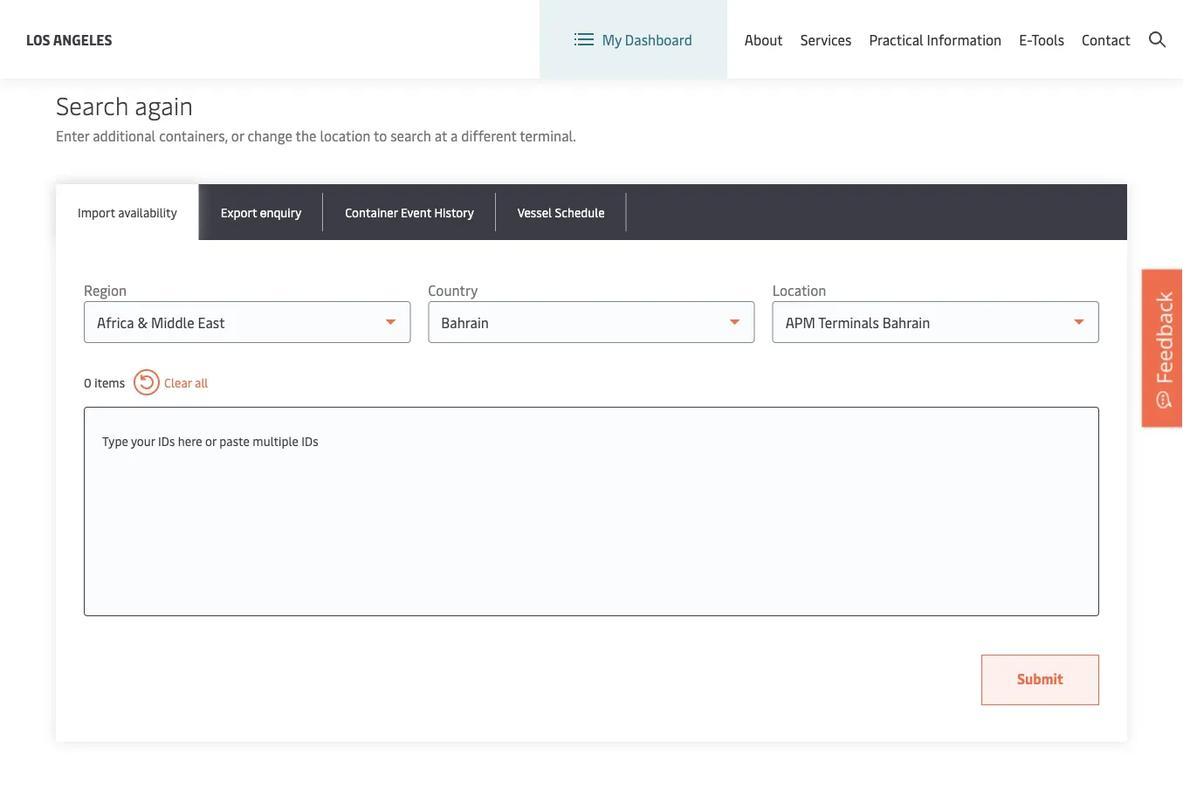 Task type: describe. For each thing, give the bounding box(es) containing it.
services
[[801, 30, 852, 49]]

import availability
[[78, 203, 177, 220]]

the
[[296, 126, 317, 145]]

all
[[195, 374, 208, 391]]

container event history
[[345, 203, 474, 220]]

0 horizontal spatial or
[[205, 432, 216, 449]]

import
[[78, 203, 115, 220]]

login / create account
[[1025, 16, 1166, 35]]

different
[[461, 126, 517, 145]]

submit
[[1017, 669, 1064, 688]]

contact
[[1082, 30, 1131, 49]]

e-
[[1019, 30, 1032, 49]]

at
[[435, 126, 447, 145]]

or inside 'search again enter additional containers, or change the location to search at a different terminal.'
[[231, 126, 244, 145]]

services button
[[801, 0, 852, 79]]

location
[[320, 126, 371, 145]]

1 ids from the left
[[158, 432, 175, 449]]

containers,
[[159, 126, 228, 145]]

contact button
[[1082, 0, 1131, 79]]

clear all
[[164, 374, 208, 391]]

los angeles link
[[26, 28, 112, 50]]

region
[[84, 281, 127, 300]]

practical information button
[[869, 0, 1002, 79]]

global
[[878, 16, 918, 35]]

container
[[345, 203, 398, 220]]

my dashboard
[[602, 30, 692, 49]]

e-tools button
[[1019, 0, 1065, 79]]

account
[[1114, 16, 1166, 35]]

change
[[247, 126, 293, 145]]

multiple
[[253, 432, 299, 449]]

country
[[428, 281, 478, 300]]

export еnquiry
[[221, 203, 301, 220]]

submit button
[[982, 655, 1099, 706]]

again
[[135, 88, 193, 121]]

clear all button
[[134, 369, 208, 396]]

export еnquiry button
[[199, 184, 323, 240]]

terminal.
[[520, 126, 576, 145]]

los
[[26, 30, 50, 48]]

my
[[602, 30, 622, 49]]

event
[[401, 203, 431, 220]]

e-tools
[[1019, 30, 1065, 49]]

search again enter additional containers, or change the location to search at a different terminal.
[[56, 88, 576, 145]]

tab list containing import availability
[[56, 184, 1127, 240]]

switch location button
[[695, 16, 822, 35]]

container event history button
[[323, 184, 496, 240]]

0
[[84, 374, 91, 391]]

0 items
[[84, 374, 125, 391]]

vessel schedule button
[[496, 184, 627, 240]]

еnquiry
[[260, 203, 301, 220]]

practical
[[869, 30, 924, 49]]

switch location
[[723, 16, 822, 35]]

about
[[745, 30, 783, 49]]



Task type: vqa. For each thing, say whether or not it's contained in the screenshot.
global menu button
yes



Task type: locate. For each thing, give the bounding box(es) containing it.
information
[[927, 30, 1002, 49]]

history
[[434, 203, 474, 220]]

switch
[[723, 16, 765, 35]]

location inside button
[[768, 16, 822, 35]]

/
[[1062, 16, 1068, 35]]

los angeles
[[26, 30, 112, 48]]

search
[[56, 88, 129, 121]]

feedback button
[[1142, 270, 1183, 427]]

2 ids from the left
[[302, 432, 318, 449]]

0 vertical spatial location
[[768, 16, 822, 35]]

global menu
[[878, 16, 958, 35]]

to
[[374, 126, 387, 145]]

or left change
[[231, 126, 244, 145]]

import availability button
[[56, 184, 199, 240]]

schedule
[[555, 203, 605, 220]]

1 horizontal spatial ids
[[302, 432, 318, 449]]

1 vertical spatial or
[[205, 432, 216, 449]]

login / create account link
[[992, 0, 1166, 52]]

paste
[[219, 432, 250, 449]]

here
[[178, 432, 202, 449]]

availability
[[118, 203, 177, 220]]

login
[[1025, 16, 1059, 35]]

additional
[[93, 126, 156, 145]]

dashboard
[[625, 30, 692, 49]]

feedback
[[1150, 292, 1178, 384]]

or right here
[[205, 432, 216, 449]]

tab list
[[56, 184, 1127, 240]]

or
[[231, 126, 244, 145], [205, 432, 216, 449]]

export
[[221, 203, 257, 220]]

search
[[390, 126, 431, 145]]

0 horizontal spatial ids
[[158, 432, 175, 449]]

location
[[768, 16, 822, 35], [773, 281, 826, 300]]

menu
[[922, 16, 958, 35]]

ids right multiple
[[302, 432, 318, 449]]

ids
[[158, 432, 175, 449], [302, 432, 318, 449]]

about button
[[745, 0, 783, 79]]

a
[[451, 126, 458, 145]]

vessel
[[518, 203, 552, 220]]

enter
[[56, 126, 89, 145]]

type
[[102, 432, 128, 449]]

1 horizontal spatial or
[[231, 126, 244, 145]]

create
[[1071, 16, 1111, 35]]

0 vertical spatial or
[[231, 126, 244, 145]]

type your ids here or paste multiple ids
[[102, 432, 318, 449]]

your
[[131, 432, 155, 449]]

None text field
[[102, 425, 1081, 457]]

practical information
[[869, 30, 1002, 49]]

global menu button
[[840, 0, 975, 52]]

items
[[94, 374, 125, 391]]

1 vertical spatial location
[[773, 281, 826, 300]]

clear
[[164, 374, 192, 391]]

tools
[[1032, 30, 1065, 49]]

vessel schedule
[[518, 203, 605, 220]]

angeles
[[53, 30, 112, 48]]

ids right the your
[[158, 432, 175, 449]]

my dashboard button
[[574, 0, 692, 79]]



